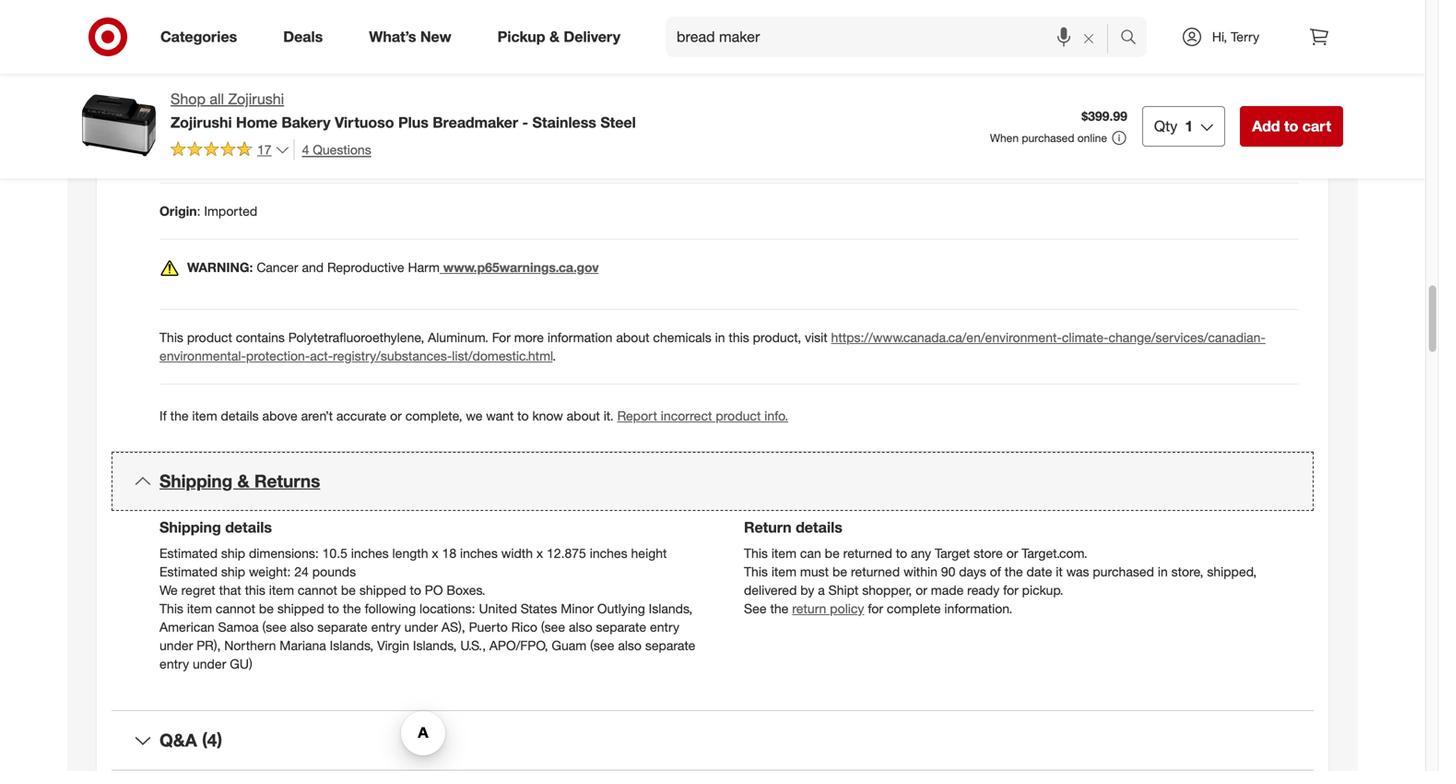 Task type: locate. For each thing, give the bounding box(es) containing it.
1 vertical spatial about
[[567, 408, 600, 424]]

product
[[187, 329, 232, 345], [716, 408, 761, 424]]

(see up northern
[[262, 619, 287, 635]]

return
[[744, 518, 792, 536]]

or right accurate
[[390, 408, 402, 424]]

2 horizontal spatial also
[[618, 637, 642, 653]]

1 horizontal spatial or
[[916, 582, 928, 598]]

0 horizontal spatial in
[[715, 329, 725, 345]]

1 horizontal spatial inches
[[460, 545, 498, 561]]

number
[[190, 147, 240, 163]]

0 horizontal spatial this
[[245, 582, 266, 598]]

item up the delivered
[[772, 563, 797, 580]]

1 horizontal spatial in
[[1158, 563, 1168, 580]]

1 vertical spatial this
[[245, 582, 266, 598]]

accurate
[[337, 408, 387, 424]]

0 vertical spatial this
[[729, 329, 750, 345]]

0 horizontal spatial &
[[238, 470, 250, 492]]

: left imported
[[197, 203, 201, 219]]

or
[[390, 408, 402, 424], [1007, 545, 1019, 561], [916, 582, 928, 598]]

returned
[[844, 545, 893, 561], [851, 563, 900, 580]]

above
[[262, 408, 298, 424]]

1 horizontal spatial purchased
[[1093, 563, 1155, 580]]

reproductive
[[327, 259, 404, 275]]

inches right 18
[[460, 545, 498, 561]]

purchased right was
[[1093, 563, 1155, 580]]

guam
[[552, 637, 587, 653]]

details left above
[[221, 408, 259, 424]]

details
[[221, 408, 259, 424], [225, 518, 272, 536], [796, 518, 843, 536]]

shipping inside shipping details estimated ship dimensions: 10.5 inches length x 18 inches width x 12.875 inches height estimated ship weight: 24 pounds we regret that this item cannot be shipped to po boxes.
[[160, 518, 221, 536]]

0 horizontal spatial purchased
[[1022, 131, 1075, 145]]

2 shipping from the top
[[160, 518, 221, 536]]

1 vertical spatial for
[[868, 600, 884, 616]]

zojirushi up home
[[228, 90, 284, 108]]

1 inches from the left
[[351, 545, 389, 561]]

gu)
[[230, 656, 252, 672]]

climate-
[[1062, 329, 1109, 345]]

ready
[[968, 582, 1000, 598]]

www.p65warnings.ca.gov
[[443, 259, 599, 275]]

0 vertical spatial cannot
[[298, 582, 338, 598]]

: left the 54535173
[[190, 34, 194, 50]]

report incorrect product info. button
[[618, 407, 789, 425]]

shipped,
[[1208, 563, 1257, 580]]

. left for
[[485, 329, 489, 345]]

the left following
[[343, 600, 361, 616]]

0 vertical spatial for
[[1004, 582, 1019, 598]]

shipping down if
[[160, 470, 233, 492]]

x right width
[[537, 545, 543, 561]]

we
[[466, 408, 483, 424]]

u.s.,
[[461, 637, 486, 653]]

1 vertical spatial shipped
[[277, 600, 324, 616]]

for down shopper,
[[868, 600, 884, 616]]

1 vertical spatial or
[[1007, 545, 1019, 561]]

2 horizontal spatial inches
[[590, 545, 628, 561]]

0 vertical spatial ship
[[221, 545, 245, 561]]

product up environmental- on the top left of page
[[187, 329, 232, 345]]

what's new link
[[353, 17, 475, 57]]

1 vertical spatial ship
[[221, 563, 245, 580]]

to left the any
[[896, 545, 908, 561]]

1 vertical spatial shipping
[[160, 518, 221, 536]]

(4)
[[202, 729, 222, 751]]

1 horizontal spatial about
[[616, 329, 650, 345]]

following
[[365, 600, 416, 616]]

1 horizontal spatial &
[[550, 28, 560, 46]]

2 horizontal spatial entry
[[650, 619, 680, 635]]

inches right 10.5
[[351, 545, 389, 561]]

072-
[[290, 147, 316, 163]]

item down weight:
[[269, 582, 294, 598]]

if the item details above aren't accurate or complete, we want to know about it. report incorrect product info.
[[160, 408, 789, 424]]

3 inches from the left
[[590, 545, 628, 561]]

to left po in the left of the page
[[410, 582, 421, 598]]

also down outlying
[[618, 637, 642, 653]]

deals link
[[268, 17, 346, 57]]

details up can
[[796, 518, 843, 536]]

2 horizontal spatial or
[[1007, 545, 1019, 561]]

& left returns
[[238, 470, 250, 492]]

cannot up the samoa
[[216, 600, 255, 616]]

zojirushi
[[228, 90, 284, 108], [171, 113, 232, 131]]

upc : 4974305712417
[[160, 90, 288, 107]]

purchased right when
[[1022, 131, 1075, 145]]

1 vertical spatial cannot
[[216, 600, 255, 616]]

shipped
[[360, 582, 406, 598], [277, 600, 324, 616]]

contains
[[236, 329, 285, 345]]

0 horizontal spatial also
[[290, 619, 314, 635]]

. down 'information'
[[553, 348, 556, 364]]

to right want
[[518, 408, 529, 424]]

also down minor
[[569, 619, 593, 635]]

& for pickup
[[550, 28, 560, 46]]

& for shipping
[[238, 470, 250, 492]]

entry down following
[[371, 619, 401, 635]]

online
[[1078, 131, 1108, 145]]

1 horizontal spatial entry
[[371, 619, 401, 635]]

0 horizontal spatial shipped
[[277, 600, 324, 616]]

: for 54535173
[[190, 34, 194, 50]]

entry down height
[[650, 619, 680, 635]]

x left 18
[[432, 545, 439, 561]]

1 horizontal spatial .
[[553, 348, 556, 364]]

to inside shipping details estimated ship dimensions: 10.5 inches length x 18 inches width x 12.875 inches height estimated ship weight: 24 pounds we regret that this item cannot be shipped to po boxes.
[[410, 582, 421, 598]]

registry/substances-
[[333, 348, 452, 364]]

1 horizontal spatial islands,
[[413, 637, 457, 653]]

item number (dpci) : 072-04-0318
[[160, 147, 364, 163]]

any
[[911, 545, 932, 561]]

islands, right outlying
[[649, 600, 693, 616]]

(see right guam
[[590, 637, 615, 653]]

0 horizontal spatial product
[[187, 329, 232, 345]]

What can we help you find? suggestions appear below search field
[[666, 17, 1125, 57]]

1 shipping from the top
[[160, 470, 233, 492]]

in left the store,
[[1158, 563, 1168, 580]]

this
[[729, 329, 750, 345], [245, 582, 266, 598]]

return
[[792, 600, 827, 616]]

item left can
[[772, 545, 797, 561]]

shipping for shipping details estimated ship dimensions: 10.5 inches length x 18 inches width x 12.875 inches height estimated ship weight: 24 pounds we regret that this item cannot be shipped to po boxes.
[[160, 518, 221, 536]]

deals
[[283, 28, 323, 46]]

:
[[190, 34, 194, 50], [187, 90, 191, 107], [282, 147, 286, 163], [197, 203, 201, 219]]

0 horizontal spatial or
[[390, 408, 402, 424]]

1 horizontal spatial this
[[729, 329, 750, 345]]

bakery
[[282, 113, 331, 131]]

to
[[1285, 117, 1299, 135], [518, 408, 529, 424], [896, 545, 908, 561], [410, 582, 421, 598], [328, 600, 339, 616]]

shop
[[171, 90, 206, 108]]

be up shipt
[[833, 563, 848, 580]]

ship
[[221, 545, 245, 561], [221, 563, 245, 580]]

0 vertical spatial estimated
[[160, 545, 218, 561]]

details up dimensions:
[[225, 518, 272, 536]]

under
[[405, 619, 438, 635], [160, 637, 193, 653], [193, 656, 226, 672]]

to right add
[[1285, 117, 1299, 135]]

islands, down as),
[[413, 637, 457, 653]]

0 horizontal spatial inches
[[351, 545, 389, 561]]

in right chemicals
[[715, 329, 725, 345]]

be down pounds
[[341, 582, 356, 598]]

return policy link
[[792, 600, 865, 616]]

outlying
[[598, 600, 645, 616]]

hi,
[[1213, 29, 1228, 45]]

northern
[[224, 637, 276, 653]]

questions
[[313, 141, 371, 158]]

under down american
[[160, 637, 193, 653]]

0 vertical spatial in
[[715, 329, 725, 345]]

made
[[931, 582, 964, 598]]

or down within
[[916, 582, 928, 598]]

american
[[160, 619, 215, 635]]

2 estimated from the top
[[160, 563, 218, 580]]

islands, left virgin
[[330, 637, 374, 653]]

inches left height
[[590, 545, 628, 561]]

this down return
[[744, 545, 768, 561]]

about left chemicals
[[616, 329, 650, 345]]

about left it.
[[567, 408, 600, 424]]

cancer
[[257, 259, 298, 275]]

details inside return details this item can be returned to any target store or target.com. this item must be returned within 90 days of the date it was purchased in store, shipped, delivered by a shipt shopper, or made ready for pickup. see the return policy for complete information.
[[796, 518, 843, 536]]

1 vertical spatial estimated
[[160, 563, 218, 580]]

https://www.canada.ca/en/environment-
[[831, 329, 1062, 345]]

cannot up this item cannot be shipped to the following locations:
[[298, 582, 338, 598]]

shipped up following
[[360, 582, 406, 598]]

& right pickup
[[550, 28, 560, 46]]

90
[[941, 563, 956, 580]]

0 horizontal spatial .
[[485, 329, 489, 345]]

change/services/canadian-
[[1109, 329, 1266, 345]]

(see down states
[[541, 619, 565, 635]]

target.com.
[[1022, 545, 1088, 561]]

also up mariana
[[290, 619, 314, 635]]

0 vertical spatial shipped
[[360, 582, 406, 598]]

this down weight:
[[245, 582, 266, 598]]

details inside shipping details estimated ship dimensions: 10.5 inches length x 18 inches width x 12.875 inches height estimated ship weight: 24 pounds we regret that this item cannot be shipped to po boxes.
[[225, 518, 272, 536]]

0 vertical spatial &
[[550, 28, 560, 46]]

know
[[533, 408, 563, 424]]

product left info.
[[716, 408, 761, 424]]

1 vertical spatial product
[[716, 408, 761, 424]]

0 vertical spatial returned
[[844, 545, 893, 561]]

: left all
[[187, 90, 191, 107]]

1 vertical spatial &
[[238, 470, 250, 492]]

0 vertical spatial product
[[187, 329, 232, 345]]

https://www.canada.ca/en/environment-climate-change/services/canadian- environmental-protection-act-registry/substances-list/domestic.html link
[[160, 329, 1266, 364]]

or right store
[[1007, 545, 1019, 561]]

4974305712417
[[194, 90, 288, 107]]

1 x from the left
[[432, 545, 439, 561]]

0 vertical spatial about
[[616, 329, 650, 345]]

minor
[[561, 600, 594, 616]]

1 vertical spatial returned
[[851, 563, 900, 580]]

: for 4974305712417
[[187, 90, 191, 107]]

: left 072-
[[282, 147, 286, 163]]

1 horizontal spatial x
[[537, 545, 543, 561]]

information.
[[945, 600, 1013, 616]]

delivery
[[564, 28, 621, 46]]

shipped down 24
[[277, 600, 324, 616]]

zojirushi down shop at top
[[171, 113, 232, 131]]

entry down american
[[160, 656, 189, 672]]

qty 1
[[1155, 117, 1194, 135]]

this left product,
[[729, 329, 750, 345]]

it.
[[604, 408, 614, 424]]

want
[[486, 408, 514, 424]]

under down pr), at the bottom left
[[193, 656, 226, 672]]

for right ready
[[1004, 582, 1019, 598]]

0 horizontal spatial about
[[567, 408, 600, 424]]

chemicals
[[653, 329, 712, 345]]

1 horizontal spatial shipped
[[360, 582, 406, 598]]

estimated
[[160, 545, 218, 561], [160, 563, 218, 580]]

shipping inside dropdown button
[[160, 470, 233, 492]]

under down locations:
[[405, 619, 438, 635]]

1 ship from the top
[[221, 545, 245, 561]]

0 vertical spatial shipping
[[160, 470, 233, 492]]

0 horizontal spatial entry
[[160, 656, 189, 672]]

0 horizontal spatial x
[[432, 545, 439, 561]]

& inside dropdown button
[[238, 470, 250, 492]]

shipping details estimated ship dimensions: 10.5 inches length x 18 inches width x 12.875 inches height estimated ship weight: 24 pounds we regret that this item cannot be shipped to po boxes.
[[160, 518, 667, 598]]

environmental-
[[160, 348, 246, 364]]

the down the delivered
[[771, 600, 789, 616]]

be inside shipping details estimated ship dimensions: 10.5 inches length x 18 inches width x 12.875 inches height estimated ship weight: 24 pounds we regret that this item cannot be shipped to po boxes.
[[341, 582, 356, 598]]

1 vertical spatial purchased
[[1093, 563, 1155, 580]]

shipping up regret
[[160, 518, 221, 536]]

home
[[236, 113, 278, 131]]

a
[[818, 582, 825, 598]]

0 vertical spatial or
[[390, 408, 402, 424]]

4 questions link
[[294, 139, 371, 160]]

$399.99
[[1082, 108, 1128, 124]]

1 vertical spatial in
[[1158, 563, 1168, 580]]

imported
[[204, 203, 258, 219]]

1 horizontal spatial cannot
[[298, 582, 338, 598]]



Task type: vqa. For each thing, say whether or not it's contained in the screenshot.
Boys' Sonic The Hedgehog Long Sleeve Graphic T-Shirt - Black
no



Task type: describe. For each thing, give the bounding box(es) containing it.
stainless
[[533, 113, 597, 131]]

complete
[[887, 600, 941, 616]]

hi, terry
[[1213, 29, 1260, 45]]

this up the delivered
[[744, 563, 768, 580]]

po
[[425, 582, 443, 598]]

pickup.
[[1023, 582, 1064, 598]]

0 horizontal spatial (see
[[262, 619, 287, 635]]

warning:
[[187, 259, 253, 275]]

new
[[420, 28, 452, 46]]

pickup
[[498, 28, 546, 46]]

pickup & delivery
[[498, 28, 621, 46]]

all
[[210, 90, 224, 108]]

aren't
[[301, 408, 333, 424]]

2 horizontal spatial islands,
[[649, 600, 693, 616]]

return details this item can be returned to any target store or target.com. this item must be returned within 90 days of the date it was purchased in store, shipped, delivered by a shipt shopper, or made ready for pickup. see the return policy for complete information.
[[744, 518, 1257, 616]]

details for shipping
[[225, 518, 272, 536]]

within
[[904, 563, 938, 580]]

18
[[442, 545, 457, 561]]

terry
[[1231, 29, 1260, 45]]

shipt
[[829, 582, 859, 598]]

boxes.
[[447, 582, 486, 598]]

the right of
[[1005, 563, 1023, 580]]

1 horizontal spatial for
[[1004, 582, 1019, 598]]

2 x from the left
[[537, 545, 543, 561]]

q&a (4) button
[[112, 711, 1314, 770]]

by
[[801, 582, 815, 598]]

1
[[1185, 117, 1194, 135]]

dimensions:
[[249, 545, 319, 561]]

cannot inside shipping details estimated ship dimensions: 10.5 inches length x 18 inches width x 12.875 inches height estimated ship weight: 24 pounds we regret that this item cannot be shipped to po boxes.
[[298, 582, 338, 598]]

what's new
[[369, 28, 452, 46]]

item down regret
[[187, 600, 212, 616]]

when purchased online
[[990, 131, 1108, 145]]

for
[[492, 329, 511, 345]]

be down weight:
[[259, 600, 274, 616]]

0 vertical spatial purchased
[[1022, 131, 1075, 145]]

item inside shipping details estimated ship dimensions: 10.5 inches length x 18 inches width x 12.875 inches height estimated ship weight: 24 pounds we regret that this item cannot be shipped to po boxes.
[[269, 582, 294, 598]]

returns
[[254, 470, 320, 492]]

1 vertical spatial under
[[160, 637, 193, 653]]

2 vertical spatial under
[[193, 656, 226, 672]]

states
[[521, 600, 557, 616]]

0 horizontal spatial for
[[868, 600, 884, 616]]

: for imported
[[197, 203, 201, 219]]

item
[[160, 147, 187, 163]]

0 horizontal spatial islands,
[[330, 637, 374, 653]]

puerto
[[469, 619, 508, 635]]

this down the we in the bottom left of the page
[[160, 600, 183, 616]]

search
[[1112, 30, 1157, 48]]

q&a (4)
[[160, 729, 222, 751]]

can
[[800, 545, 822, 561]]

qty
[[1155, 117, 1178, 135]]

q&a
[[160, 729, 197, 751]]

54535173
[[197, 34, 255, 50]]

of
[[990, 563, 1002, 580]]

this inside shipping details estimated ship dimensions: 10.5 inches length x 18 inches width x 12.875 inches height estimated ship weight: 24 pounds we regret that this item cannot be shipped to po boxes.
[[245, 582, 266, 598]]

2 horizontal spatial (see
[[590, 637, 615, 653]]

04-
[[316, 147, 336, 163]]

-
[[523, 113, 529, 131]]

be right can
[[825, 545, 840, 561]]

rico
[[512, 619, 538, 635]]

2 vertical spatial or
[[916, 582, 928, 598]]

info.
[[765, 408, 789, 424]]

2 ship from the top
[[221, 563, 245, 580]]

store
[[974, 545, 1003, 561]]

this up environmental- on the top left of page
[[160, 329, 183, 345]]

origin
[[160, 203, 197, 219]]

length
[[392, 545, 428, 561]]

warning: cancer and reproductive harm www.p65warnings.ca.gov
[[187, 259, 599, 275]]

policy
[[830, 600, 865, 616]]

united
[[479, 600, 517, 616]]

1 horizontal spatial (see
[[541, 619, 565, 635]]

categories link
[[145, 17, 260, 57]]

item right if
[[192, 408, 217, 424]]

0 vertical spatial under
[[405, 619, 438, 635]]

1 estimated from the top
[[160, 545, 218, 561]]

search button
[[1112, 17, 1157, 61]]

0 vertical spatial zojirushi
[[228, 90, 284, 108]]

information
[[548, 329, 613, 345]]

0318
[[336, 147, 364, 163]]

add
[[1253, 117, 1281, 135]]

0 horizontal spatial cannot
[[216, 600, 255, 616]]

to inside button
[[1285, 117, 1299, 135]]

polytetrafluoroethylene,
[[288, 329, 424, 345]]

image of zojirushi home bakery virtuoso plus breadmaker - stainless steel image
[[82, 89, 156, 162]]

0 vertical spatial .
[[485, 329, 489, 345]]

the right if
[[170, 408, 189, 424]]

shipped inside shipping details estimated ship dimensions: 10.5 inches length x 18 inches width x 12.875 inches height estimated ship weight: 24 pounds we regret that this item cannot be shipped to po boxes.
[[360, 582, 406, 598]]

1 vertical spatial zojirushi
[[171, 113, 232, 131]]

incorrect
[[661, 408, 712, 424]]

in inside return details this item can be returned to any target store or target.com. this item must be returned within 90 days of the date it was purchased in store, shipped, delivered by a shipt shopper, or made ready for pickup. see the return policy for complete information.
[[1158, 563, 1168, 580]]

pickup & delivery link
[[482, 17, 644, 57]]

weight:
[[249, 563, 291, 580]]

harm
[[408, 259, 440, 275]]

shopper,
[[863, 582, 912, 598]]

mariana
[[280, 637, 326, 653]]

when
[[990, 131, 1019, 145]]

shipping & returns button
[[112, 452, 1314, 511]]

shipping for shipping & returns
[[160, 470, 233, 492]]

1 horizontal spatial product
[[716, 408, 761, 424]]

details for return
[[796, 518, 843, 536]]

complete,
[[406, 408, 463, 424]]

tcin : 54535173
[[160, 34, 255, 50]]

product,
[[753, 329, 802, 345]]

we
[[160, 582, 178, 598]]

store,
[[1172, 563, 1204, 580]]

17
[[257, 141, 272, 158]]

1 horizontal spatial also
[[569, 619, 593, 635]]

purchased inside return details this item can be returned to any target store or target.com. this item must be returned within 90 days of the date it was purchased in store, shipped, delivered by a shipt shopper, or made ready for pickup. see the return policy for complete information.
[[1093, 563, 1155, 580]]

virgin
[[377, 637, 410, 653]]

shop all zojirushi zojirushi home bakery virtuoso plus breadmaker - stainless steel
[[171, 90, 636, 131]]

list/domestic.html
[[452, 348, 553, 364]]

origin : imported
[[160, 203, 258, 219]]

12.875
[[547, 545, 586, 561]]

shipping & returns
[[160, 470, 320, 492]]

days
[[959, 563, 987, 580]]

to down pounds
[[328, 600, 339, 616]]

1 vertical spatial .
[[553, 348, 556, 364]]

2 inches from the left
[[460, 545, 498, 561]]

protection-
[[246, 348, 310, 364]]

plus
[[398, 113, 429, 131]]

cart
[[1303, 117, 1332, 135]]

must
[[800, 563, 829, 580]]

to inside return details this item can be returned to any target store or target.com. this item must be returned within 90 days of the date it was purchased in store, shipped, delivered by a shipt shopper, or made ready for pickup. see the return policy for complete information.
[[896, 545, 908, 561]]



